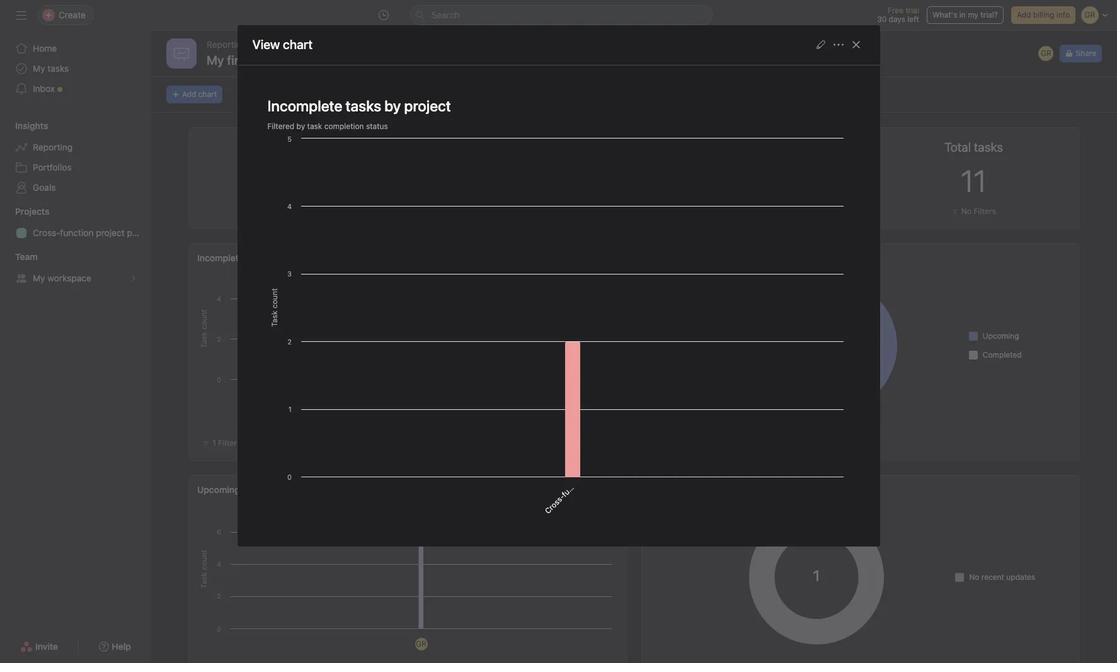 Task type: vqa. For each thing, say whether or not it's contained in the screenshot.
completion
yes



Task type: locate. For each thing, give the bounding box(es) containing it.
no for no recent updates
[[969, 572, 979, 582]]

projects button
[[0, 205, 49, 218]]

add for add billing info
[[1017, 10, 1031, 20]]

my tasks link
[[8, 59, 144, 79]]

incomplete
[[267, 97, 342, 115], [197, 253, 244, 263]]

1 horizontal spatial add
[[1017, 10, 1031, 20]]

1 horizontal spatial reporting link
[[207, 38, 246, 52]]

1 filter
[[287, 207, 312, 216], [212, 439, 237, 448]]

0 vertical spatial add
[[1017, 10, 1031, 20]]

0 horizontal spatial 1 filter
[[212, 439, 237, 448]]

1 vertical spatial filter
[[218, 439, 237, 448]]

reporting link
[[207, 38, 246, 52], [8, 137, 144, 158]]

1 vertical spatial reporting link
[[8, 137, 144, 158]]

1 filter button for incomplete tasks by project
[[197, 435, 334, 452]]

upcoming for upcoming tasks by assignee this week
[[197, 485, 240, 495]]

portfolios
[[33, 162, 72, 173]]

by left assignee
[[267, 485, 277, 495]]

team
[[15, 251, 38, 262]]

inbox link
[[8, 79, 144, 99]]

reporting link up my first dashboard at the left of page
[[207, 38, 246, 52]]

0 horizontal spatial reporting link
[[8, 137, 144, 158]]

my right report image at the left top of the page
[[207, 53, 224, 67]]

add inside "button"
[[182, 89, 196, 99]]

no left recent at the bottom right of page
[[969, 572, 979, 582]]

add for add chart
[[182, 89, 196, 99]]

filters
[[974, 207, 996, 216]]

filter
[[293, 207, 312, 216], [218, 439, 237, 448]]

my
[[207, 53, 224, 67], [33, 63, 45, 74], [33, 273, 45, 284]]

invite
[[35, 641, 58, 652]]

0 horizontal spatial gr
[[416, 640, 426, 649]]

0 horizontal spatial by
[[267, 485, 277, 495]]

my first dashboard
[[207, 53, 313, 67]]

11
[[961, 163, 987, 198]]

0 horizontal spatial add
[[182, 89, 196, 99]]

0 horizontal spatial upcoming
[[197, 485, 240, 495]]

1 vertical spatial 1
[[212, 439, 216, 448]]

no for no filters
[[961, 207, 971, 216]]

my inside teams element
[[33, 273, 45, 284]]

reporting link up portfolios
[[8, 137, 144, 158]]

reporting
[[207, 39, 246, 50], [33, 142, 73, 152]]

1 vertical spatial add
[[182, 89, 196, 99]]

1 vertical spatial no
[[969, 572, 979, 582]]

goals link
[[8, 178, 144, 198]]

hide sidebar image
[[16, 10, 26, 20]]

1 horizontal spatial upcoming
[[983, 331, 1019, 341]]

0 vertical spatial by
[[296, 121, 305, 131]]

my down team
[[33, 273, 45, 284]]

global element
[[0, 31, 151, 106]]

0 vertical spatial gr
[[1041, 49, 1051, 58]]

total tasks
[[944, 140, 1003, 154]]

upcoming tasks by assignee this week
[[197, 485, 358, 495]]

0 horizontal spatial 1
[[212, 439, 216, 448]]

add
[[1017, 10, 1031, 20], [182, 89, 196, 99]]

1 vertical spatial incomplete
[[197, 253, 244, 263]]

inbox
[[33, 83, 55, 94]]

my up inbox
[[33, 63, 45, 74]]

home link
[[8, 38, 144, 59]]

plan
[[127, 227, 144, 238]]

my tasks
[[33, 63, 69, 74]]

filtered
[[267, 121, 294, 131]]

0 horizontal spatial reporting
[[33, 142, 73, 152]]

trial
[[906, 6, 919, 15]]

0 horizontal spatial by project
[[271, 253, 312, 263]]

search
[[431, 9, 460, 20]]

chart
[[198, 89, 217, 99]]

search list box
[[410, 5, 712, 25]]

free
[[888, 6, 904, 15]]

my inside global element
[[33, 63, 45, 74]]

add left billing
[[1017, 10, 1031, 20]]

add inside button
[[1017, 10, 1031, 20]]

more actions image
[[833, 40, 843, 50]]

gr
[[1041, 49, 1051, 58], [416, 640, 426, 649]]

0 vertical spatial 1 filter button
[[274, 205, 315, 218]]

no
[[961, 207, 971, 216], [969, 572, 979, 582]]

by
[[296, 121, 305, 131], [267, 485, 277, 495]]

1 vertical spatial incomplete tasks by project
[[197, 253, 312, 263]]

1 vertical spatial by project
[[271, 253, 312, 263]]

1
[[287, 207, 291, 216], [212, 439, 216, 448]]

add left chart
[[182, 89, 196, 99]]

reporting up portfolios
[[33, 142, 73, 152]]

1 horizontal spatial 1 filter
[[287, 207, 312, 216]]

1 horizontal spatial filter
[[293, 207, 312, 216]]

0 horizontal spatial incomplete
[[197, 253, 244, 263]]

1 vertical spatial upcoming
[[197, 485, 240, 495]]

gr inside button
[[1041, 49, 1051, 58]]

0 horizontal spatial filter
[[218, 439, 237, 448]]

reporting up my first dashboard at the left of page
[[207, 39, 246, 50]]

tasks
[[47, 63, 69, 74], [346, 97, 381, 115], [246, 253, 268, 263], [242, 485, 264, 495]]

1 horizontal spatial incomplete
[[267, 97, 342, 115]]

workspace
[[47, 273, 91, 284]]

1 horizontal spatial reporting
[[207, 39, 246, 50]]

cross-
[[33, 227, 60, 238]]

reporting inside insights element
[[33, 142, 73, 152]]

upcoming
[[983, 331, 1019, 341], [197, 485, 240, 495]]

what's in my trial?
[[932, 10, 998, 20]]

30
[[877, 14, 887, 24]]

0 vertical spatial by project
[[385, 97, 451, 115]]

0 vertical spatial upcoming
[[983, 331, 1019, 341]]

0 vertical spatial no
[[961, 207, 971, 216]]

no left filters
[[961, 207, 971, 216]]

1 filter button
[[274, 205, 315, 218], [197, 435, 334, 452]]

my for my workspace
[[33, 273, 45, 284]]

1 vertical spatial 1 filter button
[[197, 435, 334, 452]]

share button
[[1060, 45, 1102, 62]]

1 horizontal spatial 1
[[287, 207, 291, 216]]

1 vertical spatial reporting
[[33, 142, 73, 152]]

0 vertical spatial reporting
[[207, 39, 246, 50]]

teams element
[[0, 246, 151, 291]]

no inside button
[[961, 207, 971, 216]]

search button
[[410, 5, 712, 25]]

portfolios link
[[8, 158, 144, 178]]

0 vertical spatial incomplete
[[267, 97, 342, 115]]

goals
[[33, 182, 56, 193]]

incomplete tasks by project
[[267, 97, 451, 115], [197, 253, 312, 263]]

add billing info button
[[1011, 6, 1076, 24]]

1 horizontal spatial gr
[[1041, 49, 1051, 58]]

by left task
[[296, 121, 305, 131]]

by project
[[385, 97, 451, 115], [271, 253, 312, 263]]



Task type: describe. For each thing, give the bounding box(es) containing it.
days
[[889, 14, 905, 24]]

0 vertical spatial 1
[[287, 207, 291, 216]]

add to starred image
[[337, 55, 347, 66]]

what's
[[932, 10, 957, 20]]

report image
[[174, 46, 189, 61]]

0 vertical spatial reporting link
[[207, 38, 246, 52]]

no filters
[[961, 207, 996, 216]]

home
[[33, 43, 57, 54]]

filtered by task completion status
[[267, 121, 388, 131]]

my workspace
[[33, 273, 91, 284]]

cross-function project plan link
[[8, 223, 144, 243]]

0 vertical spatial filter
[[293, 207, 312, 216]]

close image
[[851, 40, 861, 50]]

1 horizontal spatial by
[[296, 121, 305, 131]]

cross-function project plan
[[33, 227, 144, 238]]

my for my first dashboard
[[207, 53, 224, 67]]

upcoming for upcoming
[[983, 331, 1019, 341]]

recent
[[982, 572, 1004, 582]]

completed tasks
[[248, 140, 341, 154]]

show options image
[[319, 55, 329, 66]]

status
[[366, 121, 388, 131]]

1 filter button for completed tasks
[[274, 205, 315, 218]]

insights button
[[0, 120, 48, 132]]

share
[[1076, 49, 1096, 58]]

tasks inside global element
[[47, 63, 69, 74]]

function
[[60, 227, 94, 238]]

gr button
[[1037, 45, 1055, 62]]

left
[[908, 14, 919, 24]]

my
[[968, 10, 978, 20]]

completed
[[983, 350, 1022, 359]]

trial?
[[981, 10, 998, 20]]

insights
[[15, 120, 48, 131]]

task
[[307, 121, 322, 131]]

in
[[959, 10, 966, 20]]

completion
[[324, 121, 364, 131]]

updates
[[1006, 572, 1035, 582]]

insights element
[[0, 115, 151, 200]]

1 horizontal spatial by project
[[385, 97, 451, 115]]

billing
[[1033, 10, 1054, 20]]

no recent updates
[[969, 572, 1035, 582]]

info
[[1057, 10, 1070, 20]]

add billing info
[[1017, 10, 1070, 20]]

my for my tasks
[[33, 63, 45, 74]]

team button
[[0, 251, 38, 263]]

edit chart image
[[816, 40, 826, 50]]

projects element
[[0, 200, 151, 246]]

assignee
[[279, 485, 316, 495]]

no filters button
[[948, 205, 999, 218]]

invite button
[[12, 636, 66, 658]]

1 vertical spatial gr
[[416, 640, 426, 649]]

my workspace link
[[8, 268, 144, 289]]

project
[[96, 227, 125, 238]]

first dashboard
[[227, 53, 313, 67]]

projects
[[15, 206, 49, 217]]

add chart button
[[166, 86, 223, 103]]

what's in my trial? button
[[927, 6, 1004, 24]]

this week
[[318, 485, 358, 495]]

add chart
[[182, 89, 217, 99]]

0 vertical spatial 1 filter
[[287, 207, 312, 216]]

view chart
[[252, 37, 313, 52]]

1 vertical spatial by
[[267, 485, 277, 495]]

1 vertical spatial 1 filter
[[212, 439, 237, 448]]

0 vertical spatial incomplete tasks by project
[[267, 97, 451, 115]]

11 button
[[961, 163, 987, 198]]

free trial 30 days left
[[877, 6, 919, 24]]



